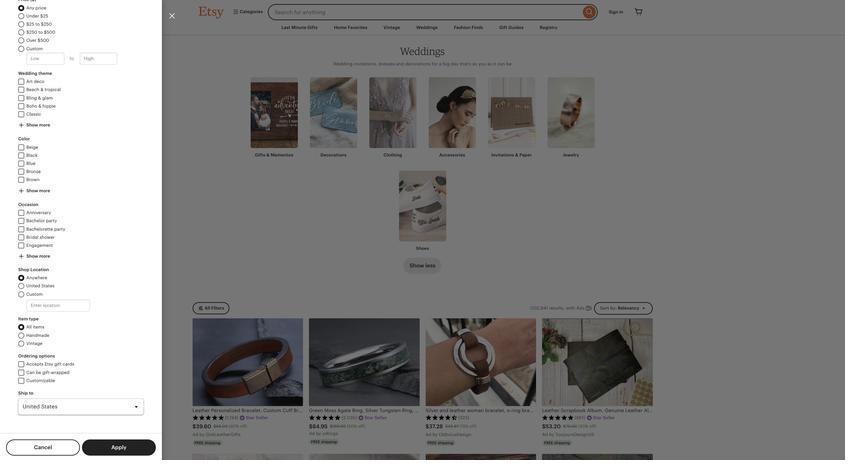 Task type: locate. For each thing, give the bounding box(es) containing it.
to
[[35, 22, 40, 27], [38, 30, 43, 35], [70, 56, 74, 61], [29, 391, 33, 396]]

free shipping down "$ 37.28 $ 43.87 (15% off) a d b y obbviusdesign" on the bottom of page
[[428, 442, 454, 446]]

0 vertical spatial $250
[[41, 22, 52, 27]]

show more down the classic
[[25, 123, 50, 128]]

shoes link
[[399, 171, 447, 252]]

0 horizontal spatial $25
[[26, 22, 34, 27]]

beige
[[26, 145, 38, 150]]

1 star seller from the left
[[246, 416, 269, 421]]

0 vertical spatial be
[[507, 62, 512, 67]]

free down 53.20
[[545, 442, 554, 446]]

a down 4.5 out of 5 stars image
[[426, 433, 429, 438]]

0 horizontal spatial as
[[473, 62, 478, 67]]

b down '39.60'
[[200, 433, 203, 438]]

a
[[440, 62, 442, 67], [309, 432, 312, 437], [193, 433, 196, 438], [426, 433, 429, 438], [543, 433, 546, 438]]

0 horizontal spatial star
[[246, 416, 255, 421]]

0 vertical spatial custom
[[26, 46, 43, 51]]

b for 37.28
[[433, 433, 436, 438]]

1 horizontal spatial wedding
[[334, 62, 353, 67]]

a left toujoursdesignus
[[543, 433, 546, 438]]

more down engagement
[[39, 254, 50, 259]]

star right the (2,035)
[[365, 416, 374, 421]]

more for classic
[[39, 123, 50, 128]]

3 seller from the left
[[604, 416, 616, 421]]

free
[[311, 440, 320, 445], [195, 442, 204, 446], [428, 442, 437, 446], [545, 442, 554, 446]]

banner
[[187, 0, 659, 20]]

0 horizontal spatial $250
[[26, 30, 37, 35]]

5 out of 5 stars image up 53.20
[[543, 415, 574, 421]]

jewelry link
[[548, 77, 595, 159]]

a left gistleathergifts
[[193, 433, 196, 438]]

custom down united
[[26, 292, 43, 297]]

0 vertical spatial more
[[39, 123, 50, 128]]

3 show from the top
[[26, 254, 38, 259]]

1 horizontal spatial 5 out of 5 stars image
[[309, 415, 341, 421]]

0 vertical spatial show more
[[25, 123, 50, 128]]

gifts & mementos link
[[251, 77, 298, 159]]

anniversary bachelor party bachelorette party bridal shower engagement
[[26, 210, 65, 248]]

type
[[29, 317, 39, 322]]

off) inside $ 53.20 $ 76.00 (30% off) a d b y toujoursdesignus
[[590, 425, 597, 429]]

show down brown
[[26, 188, 38, 194]]

b inside "$ 37.28 $ 43.87 (15% off) a d b y obbviusdesign"
[[433, 433, 436, 438]]

3 5 out of 5 stars image from the left
[[543, 415, 574, 421]]

& left "paper"
[[516, 153, 519, 158]]

2 vertical spatial show
[[26, 254, 38, 259]]

3 more from the top
[[39, 254, 50, 259]]

star seller right (1,154) at the left
[[246, 416, 269, 421]]

High number field
[[80, 53, 118, 65]]

off) right (50%
[[358, 425, 365, 429]]

( 102,941 results,
[[531, 306, 565, 311]]

37.28
[[430, 424, 443, 430]]

off) for 37.28
[[470, 425, 477, 429]]

custom
[[26, 46, 43, 51], [26, 292, 43, 297]]

seller right the (2,035)
[[375, 416, 387, 421]]

personalized shot glasses with wood box groomsmen, best man, man cave gift barware (024965) image
[[426, 455, 537, 461]]

y inside $ 53.20 $ 76.00 (30% off) a d b y toujoursdesignus
[[552, 433, 555, 438]]

menu bar
[[187, 20, 659, 36]]

y down 37.28
[[436, 433, 438, 438]]

$25 down under
[[26, 22, 34, 27]]

0 horizontal spatial seller
[[256, 416, 269, 421]]

gifts & mementos
[[255, 153, 294, 158]]

3 off) from the left
[[470, 425, 477, 429]]

b down 53.20
[[550, 433, 553, 438]]

show more button down the classic
[[15, 120, 53, 132]]

off) inside $ 39.60 $ 66.00 (40% off) a d b y gistleathergifts
[[240, 425, 247, 429]]

beach
[[26, 87, 39, 92]]

show more down engagement
[[25, 254, 50, 259]]

$25 down price
[[40, 13, 48, 19]]

b inside $ 39.60 $ 66.00 (40% off) a d b y gistleathergifts
[[200, 433, 203, 438]]

(861)
[[575, 416, 586, 421]]

bridal
[[26, 235, 38, 240]]

free down '84.95'
[[311, 440, 320, 445]]

under
[[26, 13, 39, 19]]

that's
[[460, 62, 472, 67]]

1 vertical spatial show
[[26, 188, 38, 194]]

2 off) from the left
[[358, 425, 365, 429]]

seller for 39.60
[[256, 416, 269, 421]]

shoes
[[416, 246, 430, 251]]

ship
[[18, 391, 28, 396]]

be right can at left
[[36, 370, 41, 375]]

free shipping
[[311, 440, 337, 445], [195, 442, 221, 446], [428, 442, 454, 446], [545, 442, 571, 446]]

wedding for wedding invitations, dresses and decorations for a big day that's as you as it can be
[[334, 62, 353, 67]]

0 horizontal spatial star seller
[[246, 416, 269, 421]]

free shipping for 84.95
[[311, 440, 337, 445]]

as left it
[[488, 62, 492, 67]]

show more button down brown
[[15, 185, 53, 197]]

1 vertical spatial $250
[[26, 30, 37, 35]]

off) inside $ 84.95 $ 169.90 (50% off) a d b y jvrings
[[358, 425, 365, 429]]

star right (861)
[[594, 416, 602, 421]]

2 vertical spatial show more button
[[15, 251, 53, 263]]

free for 37.28
[[428, 442, 437, 446]]

2 star seller from the left
[[365, 416, 387, 421]]

d for 84.95
[[312, 432, 315, 437]]

0 horizontal spatial all
[[26, 325, 32, 330]]

birthstone bar necklace • birthstone necklace for mom • gold bar necklace • birthstone jewelry • birthstone bar • personalized gift mom tbr1 image
[[309, 455, 420, 461]]

3 star seller from the left
[[594, 416, 616, 421]]

2 vertical spatial more
[[39, 254, 50, 259]]

1 5 out of 5 stars image from the left
[[193, 415, 224, 421]]

clothing
[[384, 153, 403, 158]]

1 horizontal spatial be
[[507, 62, 512, 67]]

off) inside "$ 37.28 $ 43.87 (15% off) a d b y obbviusdesign"
[[470, 425, 477, 429]]

a left jvrings
[[309, 432, 312, 437]]

1 vertical spatial all
[[26, 325, 32, 330]]

seller for 84.95
[[375, 416, 387, 421]]

$
[[193, 424, 196, 430], [309, 424, 313, 430], [426, 424, 430, 430], [543, 424, 546, 430], [214, 425, 216, 429], [330, 425, 333, 429], [446, 425, 448, 429], [564, 425, 566, 429]]

1 vertical spatial custom
[[26, 292, 43, 297]]

1 seller from the left
[[256, 416, 269, 421]]

bronze
[[26, 169, 41, 174]]

all inside button
[[205, 306, 210, 311]]

2 vertical spatial show more
[[25, 254, 50, 259]]

5 out of 5 stars image up '39.60'
[[193, 415, 224, 421]]

show down the classic
[[26, 123, 38, 128]]

star seller right the (2,035)
[[365, 416, 387, 421]]

a inside $ 84.95 $ 169.90 (50% off) a d b y jvrings
[[309, 432, 312, 437]]

a inside $ 39.60 $ 66.00 (40% off) a d b y gistleathergifts
[[193, 433, 196, 438]]

4 off) from the left
[[590, 425, 597, 429]]

leather scrapbook album, genuine leather album, personalized leather album, wedding guest book, vintage album, photo album, anniversary gift image
[[543, 319, 653, 407]]

1 more from the top
[[39, 123, 50, 128]]

1 horizontal spatial seller
[[375, 416, 387, 421]]

wedding up art
[[18, 71, 37, 76]]

show more for brown
[[25, 188, 50, 194]]

y
[[319, 432, 322, 437], [202, 433, 205, 438], [436, 433, 438, 438], [552, 433, 555, 438]]

day
[[451, 62, 459, 67]]

1 vertical spatial party
[[54, 227, 65, 232]]

show for beige black blue bronze brown
[[26, 188, 38, 194]]

as left 'you'
[[473, 62, 478, 67]]

d inside "$ 37.28 $ 43.87 (15% off) a d b y obbviusdesign"
[[429, 433, 432, 438]]

43.87
[[448, 425, 459, 429]]

2 seller from the left
[[375, 416, 387, 421]]

1 horizontal spatial as
[[488, 62, 492, 67]]

wedding theme
[[18, 71, 52, 76]]

art deco beach & tropical bling & glam boho & hippie classic
[[26, 79, 61, 117]]

y inside $ 39.60 $ 66.00 (40% off) a d b y gistleathergifts
[[202, 433, 205, 438]]

custom down over
[[26, 46, 43, 51]]

free down '39.60'
[[195, 442, 204, 446]]

star seller
[[246, 416, 269, 421], [365, 416, 387, 421], [594, 416, 616, 421]]

1 show more from the top
[[25, 123, 50, 128]]

$500
[[44, 30, 55, 35], [38, 38, 49, 43]]

2 show more from the top
[[25, 188, 50, 194]]

party
[[46, 219, 57, 224], [54, 227, 65, 232]]

over
[[26, 38, 37, 43]]

Enter location text field
[[26, 300, 90, 312]]

d for 39.60
[[196, 433, 198, 438]]

off) right (30%
[[590, 425, 597, 429]]

5 out of 5 stars image for 53.20
[[543, 415, 574, 421]]

party up shower
[[54, 227, 65, 232]]

1 off) from the left
[[240, 425, 247, 429]]

all left 'filters'
[[205, 306, 210, 311]]

be right can
[[507, 62, 512, 67]]

star right (1,154) at the left
[[246, 416, 255, 421]]

2 custom from the top
[[26, 292, 43, 297]]

0 vertical spatial wedding
[[334, 62, 353, 67]]

free down 37.28
[[428, 442, 437, 446]]

5 out of 5 stars image for 84.95
[[309, 415, 341, 421]]

1 custom from the top
[[26, 46, 43, 51]]

off) right the (40%
[[240, 425, 247, 429]]

1 horizontal spatial all
[[205, 306, 210, 311]]

$500 down price
[[44, 30, 55, 35]]

$500 right over
[[38, 38, 49, 43]]

show more down brown
[[25, 188, 50, 194]]

green moss agate ring, silver tungsten ring, mens wedding ring, womens wedding band, anniversary ring, engagement ring, promise ring,4mm 8mm image
[[309, 319, 420, 407]]

0 horizontal spatial be
[[36, 370, 41, 375]]

united
[[26, 284, 40, 289]]

any
[[26, 5, 34, 10]]

y for 37.28
[[436, 433, 438, 438]]

ads
[[577, 306, 585, 311]]

0 vertical spatial show
[[26, 123, 38, 128]]

shop
[[18, 267, 29, 273]]

y inside $ 84.95 $ 169.90 (50% off) a d b y jvrings
[[319, 432, 322, 437]]

y inside "$ 37.28 $ 43.87 (15% off) a d b y obbviusdesign"
[[436, 433, 438, 438]]

accessories
[[440, 153, 466, 158]]

1 horizontal spatial $25
[[40, 13, 48, 19]]

d down 37.28
[[429, 433, 432, 438]]

search filters dialog
[[0, 0, 846, 461]]

more down the classic
[[39, 123, 50, 128]]

2 horizontal spatial star seller
[[594, 416, 616, 421]]

all left items
[[26, 325, 32, 330]]

accessories link
[[429, 77, 476, 159]]

select a price range option group
[[14, 5, 148, 66]]

hippie
[[43, 104, 56, 109]]

d inside $ 84.95 $ 169.90 (50% off) a d b y jvrings
[[312, 432, 315, 437]]

item
[[18, 317, 28, 322]]

2 show more button from the top
[[15, 185, 53, 197]]

1 show from the top
[[26, 123, 38, 128]]

big
[[443, 62, 450, 67]]

2 show from the top
[[26, 188, 38, 194]]

y down '39.60'
[[202, 433, 205, 438]]

1 vertical spatial show more
[[25, 188, 50, 194]]

decorations
[[321, 153, 347, 158]]

(1,154)
[[225, 416, 239, 421]]

0 vertical spatial $25
[[40, 13, 48, 19]]

2 horizontal spatial seller
[[604, 416, 616, 421]]

84.95
[[313, 424, 328, 430]]

shipping down the obbviusdesign
[[438, 442, 454, 446]]

free shipping down 53.20
[[545, 442, 571, 446]]

y down 53.20
[[552, 433, 555, 438]]

0 vertical spatial party
[[46, 219, 57, 224]]

as
[[473, 62, 478, 67], [488, 62, 492, 67]]

5 out of 5 stars image
[[193, 415, 224, 421], [309, 415, 341, 421], [543, 415, 574, 421]]

5 out of 5 stars image up '84.95'
[[309, 415, 341, 421]]

d down 53.20
[[546, 433, 549, 438]]

$250 down price
[[41, 22, 52, 27]]

d for 53.20
[[546, 433, 549, 438]]

1 vertical spatial be
[[36, 370, 41, 375]]

b inside $ 53.20 $ 76.00 (30% off) a d b y toujoursdesignus
[[550, 433, 553, 438]]

can
[[26, 370, 35, 375]]

1 horizontal spatial star seller
[[365, 416, 387, 421]]

show more button for engagement
[[15, 251, 53, 263]]

b for 84.95
[[316, 432, 319, 437]]

the perfect gift or present! any occasion! 4 1/4 inch.  stained glass star with a gift box ! image
[[193, 455, 303, 461]]

b inside $ 84.95 $ 169.90 (50% off) a d b y jvrings
[[316, 432, 319, 437]]

free shipping down '39.60'
[[195, 442, 221, 446]]

1 star from the left
[[246, 416, 255, 421]]

y down '84.95'
[[319, 432, 322, 437]]

d inside $ 53.20 $ 76.00 (30% off) a d b y toujoursdesignus
[[546, 433, 549, 438]]

location
[[30, 267, 49, 273]]

anywhere
[[26, 276, 47, 281]]

a for 53.20
[[543, 433, 546, 438]]

shipping down gistleathergifts
[[205, 442, 221, 446]]

102,941
[[533, 306, 549, 311]]

ordering
[[18, 354, 38, 359]]

wedding left invitations,
[[334, 62, 353, 67]]

cards
[[63, 362, 74, 367]]

show more button for brown
[[15, 185, 53, 197]]

1 vertical spatial more
[[39, 188, 50, 194]]

3 show more from the top
[[25, 254, 50, 259]]

star seller right (861)
[[594, 416, 616, 421]]

free shipping for 53.20
[[545, 442, 571, 446]]

(323)
[[459, 416, 470, 421]]

2 horizontal spatial 5 out of 5 stars image
[[543, 415, 574, 421]]

shipping down jvrings
[[321, 440, 337, 445]]

show more for classic
[[25, 123, 50, 128]]

1 show more button from the top
[[15, 120, 53, 132]]

$ 39.60 $ 66.00 (40% off) a d b y gistleathergifts
[[193, 424, 247, 438]]

&
[[41, 87, 44, 92], [38, 95, 41, 101], [38, 104, 41, 109], [267, 153, 270, 158], [516, 153, 519, 158]]

show for art deco beach & tropical bling & glam boho & hippie classic
[[26, 123, 38, 128]]

d down '84.95'
[[312, 432, 315, 437]]

0 vertical spatial show more button
[[15, 120, 53, 132]]

1 vertical spatial show more button
[[15, 185, 53, 197]]

0 horizontal spatial wedding
[[18, 71, 37, 76]]

2 star from the left
[[365, 416, 374, 421]]

$250 up over
[[26, 30, 37, 35]]

party up bachelorette
[[46, 219, 57, 224]]

shipping down $ 53.20 $ 76.00 (30% off) a d b y toujoursdesignus
[[555, 442, 571, 446]]

star for 84.95
[[365, 416, 374, 421]]

0 vertical spatial all
[[205, 306, 210, 311]]

0 horizontal spatial 5 out of 5 stars image
[[193, 415, 224, 421]]

silver and leather woman bracelet, o-ring bracelet, lince lp model, different colors, italian leather, for women, mothers, handmade jewelry image
[[426, 319, 537, 407]]

star
[[246, 416, 255, 421], [365, 416, 374, 421], [594, 416, 602, 421]]

show down engagement
[[26, 254, 38, 259]]

1 horizontal spatial $250
[[41, 22, 52, 27]]

39.60
[[196, 424, 211, 430]]

1 vertical spatial wedding
[[18, 71, 37, 76]]

free shipping down jvrings
[[311, 440, 337, 445]]

off) right (15%
[[470, 425, 477, 429]]

d down '39.60'
[[196, 433, 198, 438]]

wedding inside 'search filters' dialog
[[18, 71, 37, 76]]

2 horizontal spatial star
[[594, 416, 602, 421]]

seller right (861)
[[604, 416, 616, 421]]

show for anniversary bachelor party bachelorette party bridal shower engagement
[[26, 254, 38, 259]]

3 star from the left
[[594, 416, 602, 421]]

more down brown
[[39, 188, 50, 194]]

a inside $ 53.20 $ 76.00 (30% off) a d b y toujoursdesignus
[[543, 433, 546, 438]]

seller right (1,154) at the left
[[256, 416, 269, 421]]

clothing link
[[370, 77, 417, 159]]

invitations
[[492, 153, 515, 158]]

2 5 out of 5 stars image from the left
[[309, 415, 341, 421]]

a inside "$ 37.28 $ 43.87 (15% off) a d b y obbviusdesign"
[[426, 433, 429, 438]]

show more button down engagement
[[15, 251, 53, 263]]

3 show more button from the top
[[15, 251, 53, 263]]

star seller for 39.60
[[246, 416, 269, 421]]

a right for
[[440, 62, 442, 67]]

b down 37.28
[[433, 433, 436, 438]]

2 more from the top
[[39, 188, 50, 194]]

black
[[26, 153, 38, 158]]

shipping for 39.60
[[205, 442, 221, 446]]

star for 53.20
[[594, 416, 602, 421]]

b down '84.95'
[[316, 432, 319, 437]]

d inside $ 39.60 $ 66.00 (40% off) a d b y gistleathergifts
[[196, 433, 198, 438]]

None search field
[[268, 4, 598, 20]]

bachelorette
[[26, 227, 53, 232]]

1 horizontal spatial star
[[365, 416, 374, 421]]

(2,035)
[[342, 416, 357, 421]]

shop location
[[18, 267, 49, 273]]



Task type: vqa. For each thing, say whether or not it's contained in the screenshot.
available
no



Task type: describe. For each thing, give the bounding box(es) containing it.
classic
[[26, 112, 41, 117]]

y for 53.20
[[552, 433, 555, 438]]

can
[[498, 62, 506, 67]]

ship to
[[18, 391, 33, 396]]

y for 39.60
[[202, 433, 205, 438]]

personalized money clip, full name, rustic, custom copper wallet clip, graduation gift for him, christmas present, birthday gift, antiqued image
[[543, 455, 653, 461]]

gistleathergifts
[[206, 433, 241, 438]]

wedding for wedding theme
[[18, 71, 37, 76]]

anywhere united states
[[26, 276, 55, 289]]

Low number field
[[26, 53, 64, 65]]

b for 53.20
[[550, 433, 553, 438]]

& right the gifts
[[267, 153, 270, 158]]

leather personalized bracelet, custom cuff bracelet, wrap bracelet for men, custom cuff bracelet, full grain leather mens bracelet image
[[193, 319, 303, 407]]

(30%
[[579, 425, 589, 429]]

customizable
[[26, 379, 55, 384]]

$ 84.95 $ 169.90 (50% off) a d b y jvrings
[[309, 424, 365, 437]]

apply
[[111, 445, 127, 451]]

item type all items handmade vintage
[[18, 317, 49, 346]]

(15%
[[460, 425, 469, 429]]

apply button
[[82, 440, 156, 456]]

1 as from the left
[[473, 62, 478, 67]]

more for brown
[[39, 188, 50, 194]]

shipping for 53.20
[[555, 442, 571, 446]]

y for 84.95
[[319, 432, 322, 437]]

weddings
[[401, 45, 445, 57]]

blue
[[26, 161, 36, 166]]

glam
[[42, 95, 53, 101]]

art
[[26, 79, 33, 84]]

bling
[[26, 95, 37, 101]]

off) for 53.20
[[590, 425, 597, 429]]

a for 39.60
[[193, 433, 196, 438]]

169.90
[[333, 425, 346, 429]]

(
[[531, 306, 532, 311]]

76.00
[[566, 425, 578, 429]]

free for 53.20
[[545, 442, 554, 446]]

paper
[[520, 153, 532, 158]]

accepts
[[26, 362, 44, 367]]

free shipping for 37.28
[[428, 442, 454, 446]]

engagement
[[26, 243, 53, 248]]

star seller for 53.20
[[594, 416, 616, 421]]

ordering options accepts etsy gift cards can be gift-wrapped customizable
[[18, 354, 74, 384]]

color
[[18, 136, 30, 142]]

filters
[[211, 306, 224, 311]]

and
[[396, 62, 404, 67]]

4.5 out of 5 stars image
[[426, 415, 458, 421]]

free for 39.60
[[195, 442, 204, 446]]

more for engagement
[[39, 254, 50, 259]]

& down deco
[[41, 87, 44, 92]]

toujoursdesignus
[[556, 433, 595, 438]]

show more for engagement
[[25, 254, 50, 259]]

dresses
[[379, 62, 395, 67]]

(40%
[[229, 425, 239, 429]]

theme
[[38, 71, 52, 76]]

off) for 84.95
[[358, 425, 365, 429]]

a for invitations,
[[440, 62, 442, 67]]

star seller for 84.95
[[365, 416, 387, 421]]

free for 84.95
[[311, 440, 320, 445]]

invitations & paper link
[[489, 77, 536, 159]]

seller for 53.20
[[604, 416, 616, 421]]

all filters button
[[193, 303, 229, 315]]

states
[[41, 284, 55, 289]]

53.20
[[546, 424, 561, 430]]

gift
[[54, 362, 62, 367]]

b for 39.60
[[200, 433, 203, 438]]

be inside ordering options accepts etsy gift cards can be gift-wrapped customizable
[[36, 370, 41, 375]]

results,
[[550, 306, 565, 311]]

gift-
[[42, 370, 51, 375]]

$ 53.20 $ 76.00 (30% off) a d b y toujoursdesignus
[[543, 424, 597, 438]]

options
[[39, 354, 55, 359]]

1 vertical spatial $500
[[38, 38, 49, 43]]

cancel
[[34, 445, 52, 451]]

star for 39.60
[[246, 416, 255, 421]]

it
[[494, 62, 497, 67]]

bachelor
[[26, 219, 45, 224]]

1 vertical spatial $25
[[26, 22, 34, 27]]

mementos
[[271, 153, 294, 158]]

a for 84.95
[[309, 432, 312, 437]]

off) for 39.60
[[240, 425, 247, 429]]

any price under $25 $25 to $250 $250 to $500 over $500
[[26, 5, 55, 43]]

you
[[479, 62, 487, 67]]

vintage
[[26, 341, 42, 346]]

tropical
[[45, 87, 61, 92]]

decorations link
[[310, 77, 357, 159]]

2 as from the left
[[488, 62, 492, 67]]

& right boho
[[38, 104, 41, 109]]

66.00
[[216, 425, 228, 429]]

occasion
[[18, 202, 38, 207]]

shipping for 37.28
[[438, 442, 454, 446]]

brown
[[26, 177, 40, 183]]

etsy
[[45, 362, 53, 367]]

price
[[35, 5, 46, 10]]

)
[[591, 306, 593, 311]]

custom inside select a price range option group
[[26, 46, 43, 51]]

show more button for classic
[[15, 120, 53, 132]]

d for 37.28
[[429, 433, 432, 438]]

5 out of 5 stars image for 39.60
[[193, 415, 224, 421]]

beige black blue bronze brown
[[26, 145, 41, 183]]

handmade
[[26, 333, 49, 338]]

anniversary
[[26, 210, 51, 216]]

shipping for 84.95
[[321, 440, 337, 445]]

0 vertical spatial $500
[[44, 30, 55, 35]]

decorations
[[406, 62, 431, 67]]

with
[[567, 306, 576, 311]]

for
[[432, 62, 438, 67]]

with ads
[[567, 306, 585, 311]]

deco
[[34, 79, 44, 84]]

free shipping for 39.60
[[195, 442, 221, 446]]

shower
[[40, 235, 55, 240]]

invitations & paper
[[492, 153, 532, 158]]

a for 37.28
[[426, 433, 429, 438]]

wrapped
[[51, 370, 70, 375]]

& left glam
[[38, 95, 41, 101]]

$ 37.28 $ 43.87 (15% off) a d b y obbviusdesign
[[426, 424, 477, 438]]

(50%
[[347, 425, 357, 429]]

all inside item type all items handmade vintage
[[26, 325, 32, 330]]

cancel button
[[6, 440, 80, 456]]



